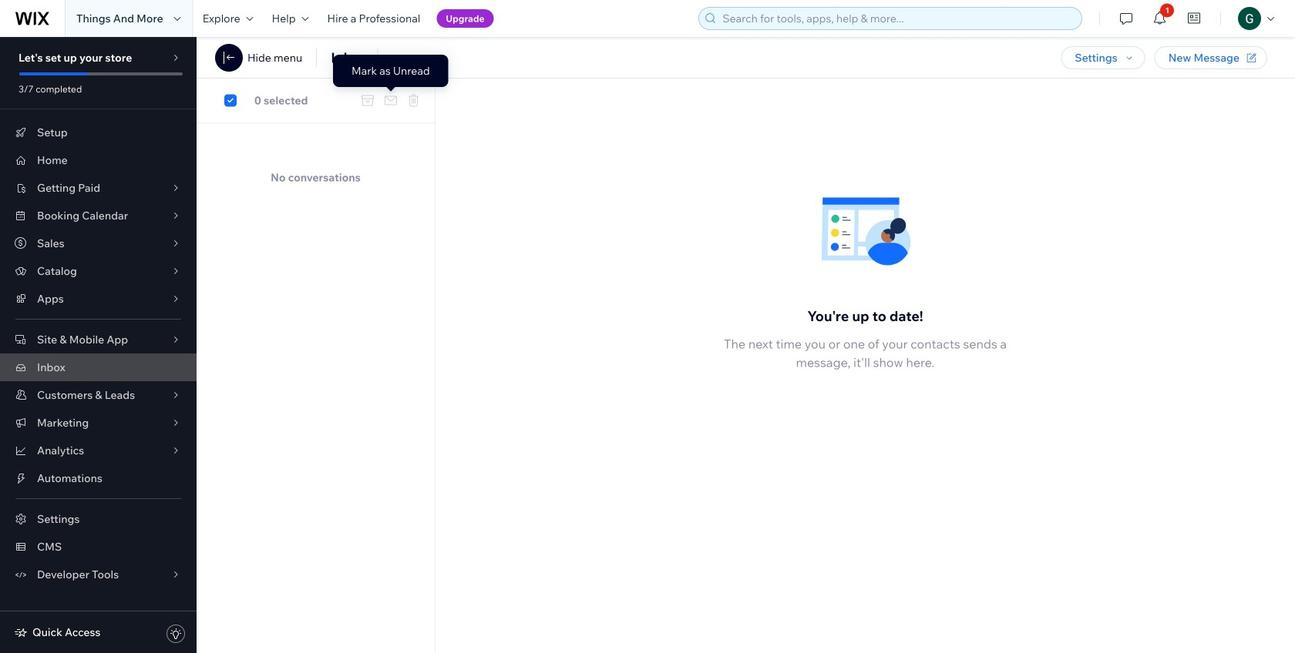 Task type: vqa. For each thing, say whether or not it's contained in the screenshot.
checkbox
yes



Task type: locate. For each thing, give the bounding box(es) containing it.
Search for tools, apps, help & more... field
[[718, 8, 1078, 29]]

sidebar element
[[0, 37, 197, 654]]

None checkbox
[[206, 91, 251, 110]]



